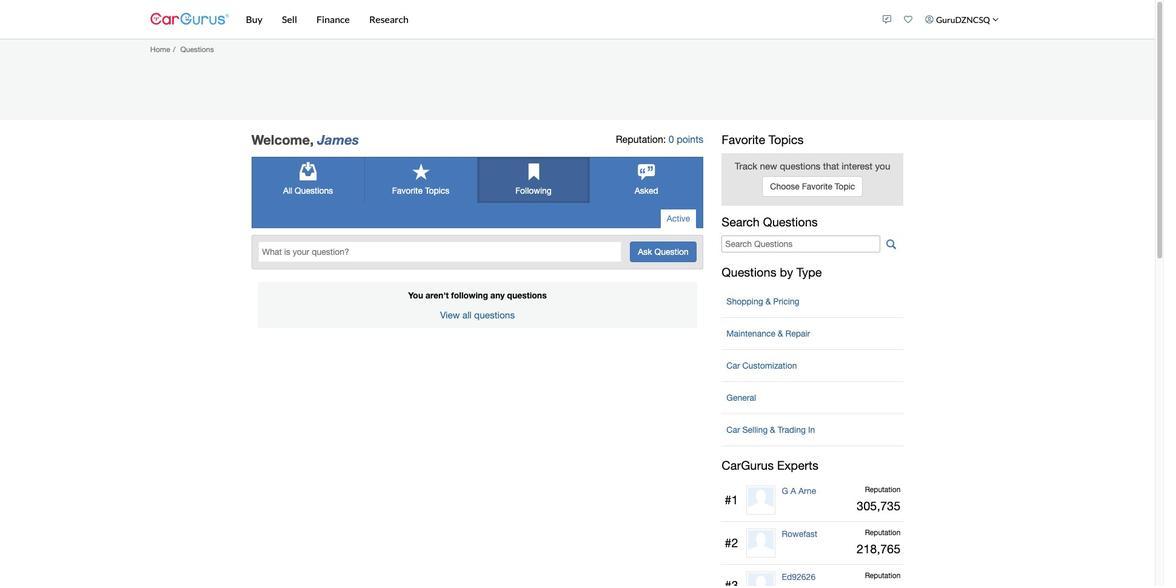 Task type: locate. For each thing, give the bounding box(es) containing it.
car customization link
[[722, 356, 904, 377]]

1 reputation from the top
[[865, 486, 901, 495]]

#2
[[725, 536, 738, 550]]

interest
[[842, 161, 873, 171]]

2 vertical spatial reputation
[[865, 572, 901, 581]]

research
[[369, 13, 409, 25]]

car inside car customization link
[[727, 362, 740, 371]]

favorite topics inside 'favorite topics' link
[[392, 186, 450, 196]]

reputation
[[865, 486, 901, 495], [865, 529, 901, 538], [865, 572, 901, 581]]

0 horizontal spatial topics
[[425, 186, 450, 196]]

view all questions tab panel
[[258, 282, 698, 329]]

active
[[667, 214, 690, 224]]

topic
[[835, 182, 855, 192]]

2 vertical spatial questions
[[474, 310, 515, 321]]

1 vertical spatial topics
[[425, 186, 450, 196]]

reputation up 305,735
[[865, 486, 901, 495]]

you
[[875, 161, 890, 171]]

car left selling at bottom
[[727, 426, 740, 436]]

research button
[[360, 0, 418, 39]]

all questions
[[283, 186, 333, 196]]

car up general
[[727, 362, 740, 371]]

reputation inside reputation 218,765
[[865, 529, 901, 538]]

None submit
[[630, 242, 697, 263]]

favorite topics
[[722, 133, 804, 147], [392, 186, 450, 196]]

track new questions that interest you
[[735, 161, 890, 171]]

cargurus
[[722, 459, 774, 473]]

1 vertical spatial reputation
[[865, 529, 901, 538]]

0 vertical spatial questions
[[780, 161, 821, 171]]

questions up the "choose favorite topic"
[[780, 161, 821, 171]]

0 vertical spatial car
[[727, 362, 740, 371]]

305,735
[[857, 500, 901, 514]]

0
[[669, 134, 674, 145]]

buy button
[[236, 0, 272, 39]]

asked link
[[590, 158, 703, 203]]

trading
[[778, 426, 806, 436]]

maintenance & repair
[[727, 329, 810, 339]]

by
[[780, 266, 793, 280]]

0 horizontal spatial favorite
[[392, 186, 423, 196]]

questions down any
[[474, 310, 515, 321]]

questions for new
[[780, 161, 821, 171]]

1 horizontal spatial favorite topics
[[722, 133, 804, 147]]

& left pricing in the bottom of the page
[[766, 297, 771, 307]]

selling
[[743, 426, 768, 436]]

favorite
[[722, 133, 765, 147], [802, 182, 833, 192], [392, 186, 423, 196]]

1 vertical spatial &
[[778, 329, 783, 339]]

view all questions
[[440, 310, 515, 321]]

new
[[760, 161, 777, 171]]

car inside car selling & trading in link
[[727, 426, 740, 436]]

& for maintenance
[[778, 329, 783, 339]]

2 car from the top
[[727, 426, 740, 436]]

choose favorite topic link
[[762, 176, 863, 197]]

& left repair
[[778, 329, 783, 339]]

menu bar
[[229, 0, 877, 39]]

search
[[722, 215, 760, 229]]

welcome,
[[251, 132, 314, 148]]

1 car from the top
[[727, 362, 740, 371]]

& for shopping
[[766, 297, 771, 307]]

0 horizontal spatial favorite topics
[[392, 186, 450, 196]]

questions for all
[[474, 310, 515, 321]]

car customization
[[727, 362, 797, 371]]

questions
[[780, 161, 821, 171], [507, 290, 547, 301], [474, 310, 515, 321]]

car selling & trading in
[[727, 426, 815, 436]]

all
[[283, 186, 292, 196]]

1 vertical spatial car
[[727, 426, 740, 436]]

g a arne
[[782, 487, 816, 497]]

questions up the search questions text field
[[763, 215, 818, 229]]

view
[[440, 310, 460, 321]]

questions right any
[[507, 290, 547, 301]]

add a car review image
[[883, 15, 892, 24]]

questions
[[180, 45, 214, 54], [295, 186, 333, 196], [763, 215, 818, 229], [722, 266, 777, 280]]

any
[[490, 290, 505, 301]]

0 vertical spatial &
[[766, 297, 771, 307]]

gurudzncsq
[[936, 14, 990, 25]]

reputation 305,735
[[857, 486, 901, 514]]

view all questions link
[[440, 310, 515, 321]]

reputation inside the reputation 305,735
[[865, 486, 901, 495]]

that
[[823, 161, 839, 171]]

1 horizontal spatial topics
[[769, 133, 804, 147]]

following
[[451, 290, 488, 301]]

experts
[[777, 459, 819, 473]]

repair
[[786, 329, 810, 339]]

0 vertical spatial topics
[[769, 133, 804, 147]]

maintenance & repair link
[[722, 323, 904, 345]]

g
[[782, 487, 788, 497]]

reputation down 218,765
[[865, 572, 901, 581]]

you
[[408, 290, 423, 301]]

ed92626
[[782, 573, 816, 583]]

gurudzncsq menu
[[877, 2, 1005, 36]]

rowefast
[[782, 530, 818, 540]]

car selling & trading in link
[[722, 420, 904, 442]]

questions right all
[[295, 186, 333, 196]]

1 vertical spatial favorite topics
[[392, 186, 450, 196]]

reputation for 218,765
[[865, 529, 901, 538]]

topics
[[769, 133, 804, 147], [425, 186, 450, 196]]

customization
[[743, 362, 797, 371]]

reputation up 218,765
[[865, 529, 901, 538]]

0 vertical spatial reputation
[[865, 486, 901, 495]]

2 reputation from the top
[[865, 529, 901, 538]]

buy
[[246, 13, 263, 25]]

&
[[766, 297, 771, 307], [778, 329, 783, 339], [770, 426, 776, 436]]

& right selling at bottom
[[770, 426, 776, 436]]

pricing
[[773, 297, 800, 307]]

general
[[727, 394, 756, 403]]

car
[[727, 362, 740, 371], [727, 426, 740, 436]]

#1
[[725, 494, 738, 507]]

Search Questions text field
[[722, 236, 881, 253]]



Task type: describe. For each thing, give the bounding box(es) containing it.
finance
[[317, 13, 350, 25]]

topics inside choose questions to view tab list
[[425, 186, 450, 196]]

sell button
[[272, 0, 307, 39]]

favorite inside choose questions to view tab list
[[392, 186, 423, 196]]

shopping & pricing link
[[722, 291, 904, 313]]

2 vertical spatial &
[[770, 426, 776, 436]]

1 vertical spatial questions
[[507, 290, 547, 301]]

active link
[[660, 209, 697, 229]]

cargurus logo homepage link link
[[150, 2, 229, 37]]

shopping & pricing
[[727, 297, 800, 307]]

questions inside tab list
[[295, 186, 333, 196]]

/
[[173, 45, 175, 54]]

saved cars image
[[904, 15, 913, 24]]

car for car customization
[[727, 362, 740, 371]]

following
[[515, 186, 552, 196]]

you aren't following any questions
[[408, 290, 547, 301]]

general link
[[722, 388, 904, 409]]

0 points link
[[669, 134, 704, 145]]

all
[[462, 310, 472, 321]]

choose questions to view tab list
[[251, 157, 704, 203]]

following link
[[478, 158, 590, 203]]

reputation: 0 points
[[616, 134, 704, 145]]

questions by type
[[722, 266, 822, 280]]

1 horizontal spatial favorite
[[722, 133, 765, 147]]

sell
[[282, 13, 297, 25]]

points
[[677, 134, 704, 145]]

reputation for 305,735
[[865, 486, 901, 495]]

a
[[791, 487, 796, 497]]

finance button
[[307, 0, 360, 39]]

in
[[808, 426, 815, 436]]

choose
[[770, 182, 800, 192]]

3 reputation from the top
[[865, 572, 901, 581]]

home
[[150, 45, 170, 54]]

all questions link
[[252, 158, 364, 203]]

james
[[317, 132, 359, 148]]

reputation 218,765
[[857, 529, 901, 557]]

track
[[735, 161, 757, 171]]

maintenance
[[727, 329, 776, 339]]

aren't
[[426, 290, 449, 301]]

reputation:
[[616, 134, 666, 145]]

cargurus logo homepage link image
[[150, 2, 229, 37]]

gurudzncsq button
[[919, 2, 1005, 36]]

shopping
[[727, 297, 763, 307]]

questions up shopping
[[722, 266, 777, 280]]

choose favorite topic
[[770, 182, 855, 192]]

questions right /
[[180, 45, 214, 54]]

What is your question? text field
[[258, 242, 622, 263]]

favorite topics link
[[365, 158, 477, 203]]

type
[[797, 266, 822, 280]]

0 vertical spatial favorite topics
[[722, 133, 804, 147]]

user icon image
[[926, 15, 934, 24]]

218,765
[[857, 543, 901, 557]]

search questions
[[722, 215, 818, 229]]

arne
[[799, 487, 816, 497]]

chevron down image
[[992, 16, 999, 23]]

menu bar containing buy
[[229, 0, 877, 39]]

cargurus experts
[[722, 459, 819, 473]]

home / questions
[[150, 45, 214, 54]]

asked
[[635, 186, 658, 196]]

2 horizontal spatial favorite
[[802, 182, 833, 192]]

home link
[[150, 45, 170, 54]]

welcome, james
[[251, 132, 359, 148]]

car for car selling & trading in
[[727, 426, 740, 436]]



Task type: vqa. For each thing, say whether or not it's contained in the screenshot.
Inc.,
no



